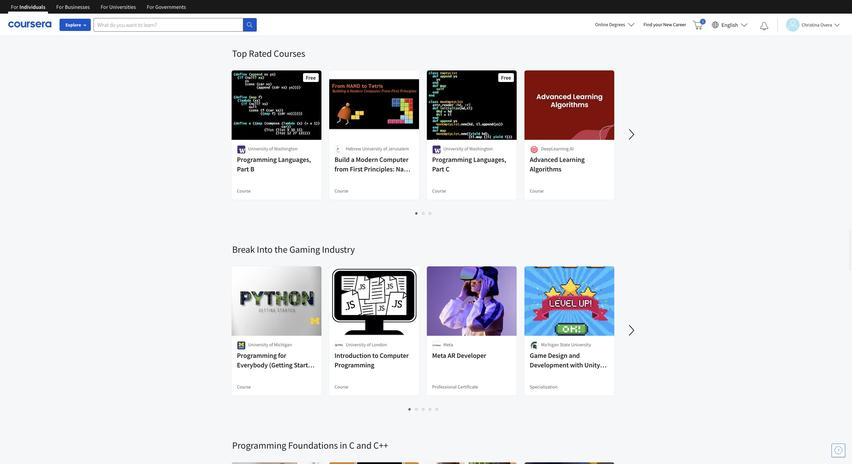 Task type: vqa. For each thing, say whether or not it's contained in the screenshot.


Task type: describe. For each thing, give the bounding box(es) containing it.
1 for top rated courses
[[416, 210, 418, 216]]

for for businesses
[[56, 3, 64, 10]]

languages, for programming languages, part b
[[278, 155, 311, 164]]

build
[[335, 155, 350, 164]]

list for top rated courses
[[232, 209, 615, 217]]

2020
[[530, 370, 544, 379]]

london
[[372, 342, 387, 348]]

of for programming languages, part c
[[465, 146, 469, 152]]

course for build a modern computer from first principles: nand to tetris part ii (project- centered course)
[[335, 188, 349, 194]]

find
[[644, 21, 653, 28]]

the
[[275, 243, 288, 256]]

top rated courses carousel element
[[229, 27, 853, 223]]

1 button for break into the gaming industry
[[407, 405, 414, 413]]

free for programming languages, part b
[[306, 74, 316, 81]]

part inside build a modern computer from first principles: nand to tetris part ii (project- centered course)
[[360, 174, 372, 183]]

help center image
[[835, 447, 843, 455]]

next slide image for top rated courses
[[624, 126, 640, 143]]

find your new career link
[[640, 20, 690, 29]]

specialization
[[530, 384, 558, 390]]

2 michigan from the left
[[541, 342, 559, 348]]

explore button
[[60, 19, 91, 31]]

game design and development with unity 2020
[[530, 351, 600, 379]]

certificate
[[458, 384, 478, 390]]

tetris
[[342, 174, 358, 183]]

foundations
[[288, 439, 338, 452]]

b
[[250, 165, 254, 173]]

programming for programming foundations in c and c++
[[232, 439, 287, 452]]

game
[[530, 351, 547, 360]]

gaming
[[290, 243, 320, 256]]

c for part
[[446, 165, 450, 173]]

programming languages, part c
[[432, 155, 506, 173]]

university of london image
[[335, 341, 343, 350]]

(project-
[[378, 174, 403, 183]]

university for introduction to computer programming
[[346, 342, 366, 348]]

online degrees
[[595, 21, 626, 28]]

ii
[[373, 174, 377, 183]]

break into the gaming industry
[[232, 243, 355, 256]]

into
[[257, 243, 273, 256]]

5 button
[[434, 405, 441, 413]]

hebrew university of jerusalem
[[346, 146, 409, 152]]

1 michigan from the left
[[274, 342, 292, 348]]

break
[[232, 243, 255, 256]]

governments
[[155, 3, 186, 10]]

4 button
[[427, 405, 434, 413]]

programming inside introduction to computer programming
[[335, 361, 375, 369]]

computer inside build a modern computer from first principles: nand to tetris part ii (project- centered course)
[[380, 155, 409, 164]]

christina overa
[[802, 22, 833, 28]]

developer
[[457, 351, 487, 360]]

4
[[429, 406, 432, 412]]

3 for break into the gaming industry
[[422, 406, 425, 412]]

to inside introduction to computer programming
[[373, 351, 379, 360]]

university of washington for b
[[248, 146, 298, 152]]

and inside game design and development with unity 2020
[[569, 351, 580, 360]]

programming fundamentals course by duke university, image
[[232, 463, 322, 464]]

michigan state university image
[[530, 341, 539, 350]]

course for programming languages, part c
[[432, 188, 446, 194]]

programming languages, part b
[[237, 155, 311, 173]]

online degrees button
[[590, 17, 640, 32]]

c for in
[[349, 439, 355, 452]]

introduction to computer programming
[[335, 351, 409, 369]]

of for introduction to computer programming
[[367, 342, 371, 348]]

5
[[436, 406, 439, 412]]

university of michigan
[[248, 342, 292, 348]]

degrees
[[610, 21, 626, 28]]

python)
[[251, 370, 274, 379]]

university of washington for c
[[444, 146, 493, 152]]

unity
[[585, 361, 600, 369]]

fullstack web development carousel element
[[0, 0, 620, 27]]

development
[[530, 361, 569, 369]]

meta for meta ar developer
[[432, 351, 447, 360]]

2 for break into the gaming industry
[[416, 406, 418, 412]]

with inside programming for everybody (getting started with python)
[[237, 370, 250, 379]]

christina overa button
[[778, 18, 840, 31]]

rated
[[249, 47, 272, 60]]

advanced learning algorithms
[[530, 155, 585, 173]]

shopping cart: 1 item image
[[693, 19, 706, 30]]

1 for break into the gaming industry
[[409, 406, 411, 412]]

course for introduction to computer programming
[[335, 384, 349, 390]]

next slide image for break into the gaming industry
[[624, 322, 640, 339]]

for for universities
[[101, 3, 108, 10]]

build a modern computer from first principles: nand to tetris part ii (project- centered course)
[[335, 155, 412, 192]]

new
[[664, 21, 672, 28]]

3 button for top rated courses
[[427, 209, 434, 217]]

a
[[351, 155, 355, 164]]

for for governments
[[147, 3, 154, 10]]

computer inside introduction to computer programming
[[380, 351, 409, 360]]

part for programming languages, part b
[[237, 165, 249, 173]]

banner navigation
[[5, 0, 191, 14]]

university for programming languages, part c
[[444, 146, 464, 152]]

hebrew
[[346, 146, 361, 152]]

english
[[722, 21, 739, 28]]

for
[[278, 351, 286, 360]]

online
[[595, 21, 609, 28]]

for individuals
[[11, 3, 45, 10]]

learning
[[560, 155, 585, 164]]

meta ar developer
[[432, 351, 487, 360]]

university up modern
[[362, 146, 382, 152]]

english button
[[710, 14, 751, 36]]

university of washington image
[[237, 145, 246, 154]]

for businesses
[[56, 3, 90, 10]]

top
[[232, 47, 247, 60]]

introduction
[[335, 351, 371, 360]]

industry
[[322, 243, 355, 256]]

centered
[[335, 184, 360, 192]]

for universities
[[101, 3, 136, 10]]

free for programming languages, part c
[[501, 74, 511, 81]]

break into the gaming industry carousel element
[[229, 223, 853, 419]]



Task type: locate. For each thing, give the bounding box(es) containing it.
(getting
[[269, 361, 293, 369]]

list
[[232, 13, 615, 21], [232, 209, 615, 217], [232, 405, 615, 413]]

list for break into the gaming industry
[[232, 405, 615, 413]]

with down everybody
[[237, 370, 250, 379]]

course)
[[362, 184, 383, 192]]

1 vertical spatial 3 button
[[420, 405, 427, 413]]

university of washington image
[[432, 145, 441, 154]]

object-oriented data structures in c++ course by university of illinois at urbana-champaign, image
[[525, 463, 615, 464]]

of left the jerusalem on the left of the page
[[383, 146, 387, 152]]

part inside programming languages, part c
[[432, 165, 444, 173]]

programming up everybody
[[237, 351, 277, 360]]

of up programming languages, part b
[[269, 146, 273, 152]]

2 button
[[420, 209, 427, 217], [414, 405, 420, 413]]

of for programming languages, part b
[[269, 146, 273, 152]]

1 horizontal spatial to
[[373, 351, 379, 360]]

0 horizontal spatial and
[[357, 439, 372, 452]]

university of washington up programming languages, part b
[[248, 146, 298, 152]]

0 horizontal spatial michigan
[[274, 342, 292, 348]]

2 next slide image from the top
[[624, 322, 640, 339]]

university of michigan image
[[237, 341, 246, 350]]

explore
[[66, 22, 81, 28]]

2 inside break into the gaming industry carousel element
[[416, 406, 418, 412]]

1 horizontal spatial 1
[[416, 210, 418, 216]]

first
[[350, 165, 363, 173]]

programming inside programming languages, part c
[[432, 155, 472, 164]]

0 horizontal spatial 1
[[409, 406, 411, 412]]

2 for top rated courses
[[422, 210, 425, 216]]

in
[[340, 439, 347, 452]]

meta for meta
[[444, 342, 453, 348]]

top rated courses
[[232, 47, 305, 60]]

for
[[11, 3, 18, 10], [56, 3, 64, 10], [101, 3, 108, 10], [147, 3, 154, 10]]

programming down introduction
[[335, 361, 375, 369]]

university
[[248, 146, 268, 152], [362, 146, 382, 152], [444, 146, 464, 152], [248, 342, 268, 348], [346, 342, 366, 348], [571, 342, 591, 348]]

meta image
[[432, 341, 441, 350]]

modern
[[356, 155, 378, 164]]

0 vertical spatial 3
[[429, 210, 432, 216]]

3 button inside top rated courses carousel element
[[427, 209, 434, 217]]

with
[[570, 361, 583, 369], [237, 370, 250, 379]]

university up introduction
[[346, 342, 366, 348]]

3 inside top rated courses carousel element
[[429, 210, 432, 216]]

universities
[[109, 3, 136, 10]]

programming inside programming languages, part b
[[237, 155, 277, 164]]

3 for from the left
[[101, 3, 108, 10]]

programming
[[237, 155, 277, 164], [432, 155, 472, 164], [237, 351, 277, 360], [335, 361, 375, 369], [232, 439, 287, 452]]

with inside game design and development with unity 2020
[[570, 361, 583, 369]]

1 button for top rated courses
[[414, 209, 420, 217]]

christina
[[802, 22, 820, 28]]

design
[[548, 351, 568, 360]]

meta down meta icon
[[432, 351, 447, 360]]

c++
[[374, 439, 388, 452]]

0 horizontal spatial to
[[335, 174, 341, 183]]

part inside programming languages, part b
[[237, 165, 249, 173]]

c inside programming languages, part c
[[446, 165, 450, 173]]

programming up b
[[237, 155, 277, 164]]

3 button for break into the gaming industry
[[420, 405, 427, 413]]

programming inside programming for everybody (getting started with python)
[[237, 351, 277, 360]]

1 vertical spatial list
[[232, 209, 615, 217]]

and left c++
[[357, 439, 372, 452]]

0 vertical spatial 3 button
[[427, 209, 434, 217]]

free
[[306, 74, 316, 81], [501, 74, 511, 81]]

3 inside break into the gaming industry carousel element
[[422, 406, 425, 412]]

part
[[237, 165, 249, 173], [432, 165, 444, 173], [360, 174, 372, 183]]

1 vertical spatial to
[[373, 351, 379, 360]]

individuals
[[19, 3, 45, 10]]

programming for programming languages, part c
[[432, 155, 472, 164]]

list inside top rated courses carousel element
[[232, 209, 615, 217]]

algorithms
[[530, 165, 562, 173]]

0 horizontal spatial c
[[349, 439, 355, 452]]

1 button
[[414, 209, 420, 217], [407, 405, 414, 413]]

1 horizontal spatial and
[[569, 351, 580, 360]]

university for programming languages, part b
[[248, 146, 268, 152]]

for left the universities
[[101, 3, 108, 10]]

computer down london
[[380, 351, 409, 360]]

1
[[416, 210, 418, 216], [409, 406, 411, 412]]

to down london
[[373, 351, 379, 360]]

languages, for programming languages, part c
[[474, 155, 506, 164]]

part left b
[[237, 165, 249, 173]]

computer down the jerusalem on the left of the page
[[380, 155, 409, 164]]

0 vertical spatial to
[[335, 174, 341, 183]]

programming foundations in c and c++ carousel element
[[229, 419, 853, 464]]

part left ii
[[360, 174, 372, 183]]

michigan up design
[[541, 342, 559, 348]]

1 vertical spatial and
[[357, 439, 372, 452]]

washington for programming languages, part b
[[274, 146, 298, 152]]

2 button inside break into the gaming industry carousel element
[[414, 405, 420, 413]]

0 horizontal spatial 3
[[422, 406, 425, 412]]

2 languages, from the left
[[474, 155, 506, 164]]

1 horizontal spatial university of washington
[[444, 146, 493, 152]]

2 university of washington from the left
[[444, 146, 493, 152]]

0 vertical spatial next slide image
[[624, 126, 640, 143]]

languages, inside programming languages, part c
[[474, 155, 506, 164]]

1 button inside break into the gaming industry carousel element
[[407, 405, 414, 413]]

0 vertical spatial 1 button
[[414, 209, 420, 217]]

washington for programming languages, part c
[[470, 146, 493, 152]]

washington up programming languages, part b
[[274, 146, 298, 152]]

1 next slide image from the top
[[624, 126, 640, 143]]

0 horizontal spatial university of washington
[[248, 146, 298, 152]]

programming down university of washington icon
[[432, 155, 472, 164]]

1 vertical spatial 1 button
[[407, 405, 414, 413]]

of up programming for everybody (getting started with python)
[[269, 342, 273, 348]]

and down michigan state university
[[569, 351, 580, 360]]

0 horizontal spatial part
[[237, 165, 249, 173]]

next slide image
[[624, 126, 640, 143], [624, 322, 640, 339]]

0 horizontal spatial washington
[[274, 146, 298, 152]]

1 list from the top
[[232, 13, 615, 21]]

of up programming languages, part c
[[465, 146, 469, 152]]

deeplearning.ai image
[[530, 145, 539, 154]]

show notifications image
[[761, 22, 769, 30]]

1 vertical spatial 1
[[409, 406, 411, 412]]

2 inside top rated courses carousel element
[[422, 210, 425, 216]]

2 vertical spatial list
[[232, 405, 615, 413]]

of for programming for everybody (getting started with python)
[[269, 342, 273, 348]]

course for advanced learning algorithms
[[530, 188, 544, 194]]

0 vertical spatial 1
[[416, 210, 418, 216]]

0 vertical spatial meta
[[444, 342, 453, 348]]

for governments
[[147, 3, 186, 10]]

university right state
[[571, 342, 591, 348]]

1 horizontal spatial free
[[501, 74, 511, 81]]

michigan
[[274, 342, 292, 348], [541, 342, 559, 348]]

1 vertical spatial 2 button
[[414, 405, 420, 413]]

3 for top rated courses
[[429, 210, 432, 216]]

0 vertical spatial computer
[[380, 155, 409, 164]]

jerusalem
[[388, 146, 409, 152]]

languages,
[[278, 155, 311, 164], [474, 155, 506, 164]]

0 vertical spatial c
[[446, 165, 450, 173]]

university for programming for everybody (getting started with python)
[[248, 342, 268, 348]]

university of washington up programming languages, part c
[[444, 146, 493, 152]]

university right university of washington icon
[[444, 146, 464, 152]]

courses
[[274, 47, 305, 60]]

started
[[294, 361, 315, 369]]

0 horizontal spatial with
[[237, 370, 250, 379]]

to down from
[[335, 174, 341, 183]]

ar
[[448, 351, 456, 360]]

meta up ar
[[444, 342, 453, 348]]

part for programming languages, part c
[[432, 165, 444, 173]]

list inside break into the gaming industry carousel element
[[232, 405, 615, 413]]

1 inside break into the gaming industry carousel element
[[409, 406, 411, 412]]

1 inside top rated courses carousel element
[[416, 210, 418, 216]]

university right university of washington image
[[248, 146, 268, 152]]

businesses
[[65, 3, 90, 10]]

1 horizontal spatial c
[[446, 165, 450, 173]]

to inside build a modern computer from first principles: nand to tetris part ii (project- centered course)
[[335, 174, 341, 183]]

1 languages, from the left
[[278, 155, 311, 164]]

3 list from the top
[[232, 405, 615, 413]]

2 list from the top
[[232, 209, 615, 217]]

1 vertical spatial computer
[[380, 351, 409, 360]]

c for everyone: programming fundamentals course by university of california, santa cruz, image
[[329, 463, 419, 464]]

0 vertical spatial 2 button
[[420, 209, 427, 217]]

michigan up "for"
[[274, 342, 292, 348]]

3 button
[[427, 209, 434, 217], [420, 405, 427, 413]]

for for individuals
[[11, 3, 18, 10]]

2 for from the left
[[56, 3, 64, 10]]

deeplearning.ai
[[541, 146, 574, 152]]

1 washington from the left
[[274, 146, 298, 152]]

1 horizontal spatial part
[[360, 174, 372, 183]]

part down university of washington icon
[[432, 165, 444, 173]]

next slide image inside break into the gaming industry carousel element
[[624, 322, 640, 339]]

0 horizontal spatial languages,
[[278, 155, 311, 164]]

1 vertical spatial c
[[349, 439, 355, 452]]

2 button for top rated courses
[[420, 209, 427, 217]]

of
[[269, 146, 273, 152], [383, 146, 387, 152], [465, 146, 469, 152], [269, 342, 273, 348], [367, 342, 371, 348]]

1 horizontal spatial 2
[[422, 210, 425, 216]]

everybody
[[237, 361, 268, 369]]

1 horizontal spatial 3
[[429, 210, 432, 216]]

for left businesses
[[56, 3, 64, 10]]

1 horizontal spatial with
[[570, 361, 583, 369]]

career
[[673, 21, 687, 28]]

1 university of washington from the left
[[248, 146, 298, 152]]

university right university of michigan 'image'
[[248, 342, 268, 348]]

2 horizontal spatial part
[[432, 165, 444, 173]]

and
[[569, 351, 580, 360], [357, 439, 372, 452]]

meta
[[444, 342, 453, 348], [432, 351, 447, 360]]

1 for from the left
[[11, 3, 18, 10]]

overa
[[821, 22, 833, 28]]

1 horizontal spatial washington
[[470, 146, 493, 152]]

0 vertical spatial with
[[570, 361, 583, 369]]

michigan state university
[[541, 342, 591, 348]]

4 for from the left
[[147, 3, 154, 10]]

for left governments
[[147, 3, 154, 10]]

1 horizontal spatial michigan
[[541, 342, 559, 348]]

2 button inside top rated courses carousel element
[[420, 209, 427, 217]]

programming for programming for everybody (getting started with python)
[[237, 351, 277, 360]]

to
[[335, 174, 341, 183], [373, 351, 379, 360]]

1 vertical spatial 2
[[416, 406, 418, 412]]

c
[[446, 165, 450, 173], [349, 439, 355, 452]]

1 free from the left
[[306, 74, 316, 81]]

programming for everybody (getting started with python)
[[237, 351, 315, 379]]

0 vertical spatial list
[[232, 13, 615, 21]]

1 vertical spatial 3
[[422, 406, 425, 412]]

professional certificate
[[432, 384, 478, 390]]

advanced
[[530, 155, 558, 164]]

programming for programming languages, part b
[[237, 155, 277, 164]]

1 button inside top rated courses carousel element
[[414, 209, 420, 217]]

1 vertical spatial with
[[237, 370, 250, 379]]

nand
[[396, 165, 412, 173]]

programming foundations in c and c++
[[232, 439, 388, 452]]

0 vertical spatial 2
[[422, 210, 425, 216]]

state
[[560, 342, 570, 348]]

washington up programming languages, part c
[[470, 146, 493, 152]]

0 horizontal spatial 2
[[416, 406, 418, 412]]

course for programming for everybody (getting started with python)
[[237, 384, 251, 390]]

1 vertical spatial meta
[[432, 351, 447, 360]]

programming up programming fundamentals course by duke university, image
[[232, 439, 287, 452]]

0 horizontal spatial free
[[306, 74, 316, 81]]

principles:
[[364, 165, 395, 173]]

c programming with linux specialization by dartmouth college, institut mines-télécom, image
[[427, 463, 517, 464]]

1 horizontal spatial languages,
[[474, 155, 506, 164]]

your
[[654, 21, 663, 28]]

2 washington from the left
[[470, 146, 493, 152]]

2 free from the left
[[501, 74, 511, 81]]

of left london
[[367, 342, 371, 348]]

with left 'unity'
[[570, 361, 583, 369]]

hebrew university of jerusalem image
[[335, 145, 343, 154]]

list inside fullstack web development carousel element
[[232, 13, 615, 21]]

3
[[429, 210, 432, 216], [422, 406, 425, 412]]

0 vertical spatial and
[[569, 351, 580, 360]]

2 button for break into the gaming industry
[[414, 405, 420, 413]]

1 vertical spatial next slide image
[[624, 322, 640, 339]]

course for programming languages, part b
[[237, 188, 251, 194]]

professional
[[432, 384, 457, 390]]

None search field
[[94, 18, 257, 31]]

find your new career
[[644, 21, 687, 28]]

university of london
[[346, 342, 387, 348]]

languages, inside programming languages, part b
[[278, 155, 311, 164]]

for left individuals
[[11, 3, 18, 10]]

from
[[335, 165, 349, 173]]

What do you want to learn? text field
[[94, 18, 243, 31]]

coursera image
[[8, 19, 51, 30]]



